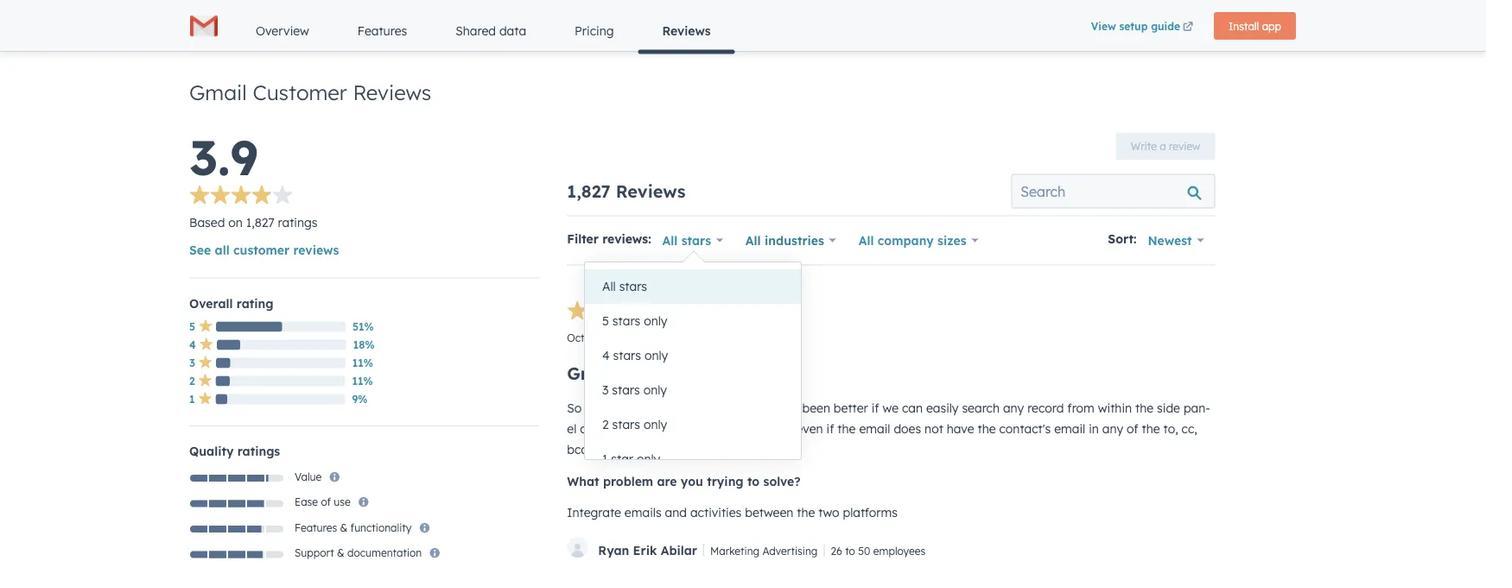Task type: vqa. For each thing, say whether or not it's contained in the screenshot.
record
yes



Task type: locate. For each thing, give the bounding box(es) containing it.
0 horizontal spatial if
[[827, 421, 834, 436]]

of
[[1127, 421, 1139, 436], [625, 442, 636, 457], [321, 496, 331, 509]]

gmail for gmail customer reviews
[[189, 79, 247, 105]]

9%
[[352, 393, 368, 406]]

0 vertical spatial record
[[1028, 400, 1064, 416]]

1 horizontal spatial all stars
[[662, 233, 711, 248]]

1 down 2 button
[[189, 393, 195, 406]]

2 up 1 button
[[189, 375, 195, 388]]

filter reviews:
[[567, 232, 651, 247]]

easily
[[926, 400, 959, 416]]

all stars for bottom all stars button
[[602, 279, 647, 294]]

all for all industries button
[[746, 233, 761, 248]]

1 horizontal spatial 4
[[602, 348, 610, 363]]

quality ratings
[[189, 444, 280, 459]]

the left side
[[1135, 400, 1154, 416]]

associate
[[605, 421, 660, 436]]

4 inside button
[[602, 348, 610, 363]]

1 vertical spatial 11%
[[352, 375, 373, 388]]

only
[[644, 314, 667, 329], [645, 348, 668, 363], [643, 383, 667, 398], [644, 417, 667, 432], [637, 452, 660, 467]]

company
[[878, 233, 934, 248]]

2 stars only
[[602, 417, 667, 432]]

ease of use
[[295, 496, 351, 509]]

1 for 1
[[189, 393, 195, 406]]

if right even
[[827, 421, 834, 436]]

1 vertical spatial of
[[625, 442, 636, 457]]

0 horizontal spatial any
[[1003, 400, 1024, 416]]

the down better
[[838, 421, 856, 436]]

all stars up the 5 stars only
[[602, 279, 647, 294]]

so
[[605, 400, 618, 416]]

the down search
[[978, 421, 996, 436]]

& right support
[[337, 547, 344, 560]]

email
[[685, 421, 716, 436], [859, 421, 890, 436], [1054, 421, 1086, 436], [661, 442, 692, 457]]

1 horizontal spatial 2
[[602, 417, 609, 432]]

1 11% button from the top
[[352, 354, 373, 372]]

only inside "button"
[[637, 452, 660, 467]]

11% button down 18%
[[352, 354, 373, 372]]

all left industries
[[746, 233, 761, 248]]

and
[[580, 421, 602, 436], [665, 505, 687, 521]]

11% button for 2
[[352, 373, 373, 390]]

stars for 3 stars only button
[[612, 383, 640, 398]]

gmail
[[189, 79, 247, 105], [567, 362, 618, 384]]

0 vertical spatial of
[[1127, 421, 1139, 436]]

5 up oct 30, 2023
[[602, 314, 609, 329]]

1 vertical spatial all stars button
[[585, 270, 801, 304]]

4 for 4 stars only
[[602, 348, 610, 363]]

stars up good.
[[612, 383, 640, 398]]

2 button
[[189, 372, 216, 390]]

2 inside 2 stars only button
[[602, 417, 609, 432]]

ratings
[[278, 215, 317, 230], [237, 444, 280, 459]]

11% up 9% button
[[352, 375, 373, 388]]

1 vertical spatial to
[[747, 474, 760, 489]]

3 up so
[[602, 383, 609, 398]]

1 horizontal spatial 3
[[602, 383, 609, 398]]

customer
[[233, 242, 290, 257]]

4
[[189, 339, 196, 352], [602, 348, 610, 363]]

2 11% button from the top
[[352, 373, 373, 390]]

stars up 2023
[[613, 314, 641, 329]]

0 vertical spatial 1
[[189, 393, 195, 406]]

stars down 2023
[[613, 348, 641, 363]]

abilar
[[661, 543, 697, 558]]

1 vertical spatial &
[[337, 547, 344, 560]]

activities
[[690, 505, 742, 521]]

1 vertical spatial gmail
[[567, 362, 618, 384]]

1 vertical spatial 11% button
[[352, 373, 373, 390]]

& for features
[[340, 521, 348, 534]]

list box containing all stars
[[585, 263, 801, 477]]

functionality
[[350, 521, 412, 534]]

filter
[[567, 232, 599, 247]]

1 vertical spatial 3
[[602, 383, 609, 398]]

4 for 4
[[189, 339, 196, 352]]

only down good.
[[644, 417, 667, 432]]

0 horizontal spatial record
[[756, 421, 793, 436]]

navigation
[[232, 10, 1083, 54]]

& down "use"
[[340, 521, 348, 534]]

1 inside 1 button
[[189, 393, 195, 406]]

any up 'contact's'
[[1003, 400, 1024, 416]]

stars right reviews:
[[681, 233, 711, 248]]

2 vertical spatial of
[[321, 496, 331, 509]]

1 horizontal spatial 5
[[602, 314, 609, 329]]

newest
[[1148, 233, 1192, 248]]

based
[[189, 215, 225, 230]]

only for 3 stars only
[[643, 383, 667, 398]]

overall rating meter for support & documentation
[[189, 551, 284, 560]]

all up the 5 stars only
[[602, 279, 616, 294]]

email up what problem are you trying to solve? on the bottom of page
[[661, 442, 692, 457]]

of left "use"
[[321, 496, 331, 509]]

stars for 4 stars only button on the bottom of the page
[[613, 348, 641, 363]]

see all customer reviews link
[[189, 242, 339, 257]]

5
[[602, 314, 609, 329], [189, 320, 195, 333]]

list box
[[585, 263, 801, 477]]

51%
[[353, 321, 374, 334]]

0 vertical spatial 3
[[189, 357, 195, 370]]

stars for all stars button within dropdown button
[[681, 233, 711, 248]]

all stars inside dropdown button
[[662, 233, 711, 248]]

1 horizontal spatial 1,827
[[567, 180, 611, 202]]

5 button
[[189, 318, 216, 336]]

5 stars only
[[602, 314, 667, 329]]

2 for 2 stars only
[[602, 417, 609, 432]]

0 vertical spatial reviews
[[662, 23, 711, 38]]

stars inside dropdown button
[[681, 233, 711, 248]]

1 horizontal spatial 1
[[602, 452, 608, 467]]

features inside button
[[358, 23, 407, 38]]

1 horizontal spatial features
[[358, 23, 407, 38]]

0 vertical spatial any
[[1003, 400, 1024, 416]]

0 vertical spatial 11% button
[[352, 354, 373, 372]]

1 vertical spatial if
[[827, 421, 834, 436]]

sort:
[[1108, 232, 1137, 247]]

to right trying
[[747, 474, 760, 489]]

18% of users left a 4 star review. progress bar
[[217, 340, 240, 350]]

11% for 3
[[352, 357, 373, 370]]

1,827
[[567, 180, 611, 202], [246, 215, 274, 230]]

1,827 right 'on' on the left top
[[246, 215, 274, 230]]

1,827 up filter
[[567, 180, 611, 202]]

11% down 18%
[[352, 357, 373, 370]]

1 horizontal spatial if
[[872, 400, 879, 416]]

1 horizontal spatial gmail
[[567, 362, 618, 384]]

all stars right reviews:
[[662, 233, 711, 248]]

2 horizontal spatial to
[[845, 545, 855, 558]]

pan
[[1184, 400, 1210, 416]]

& for support
[[337, 547, 344, 560]]

1 inside "button"
[[602, 452, 608, 467]]

0 vertical spatial 1,827
[[567, 180, 611, 202]]

0 horizontal spatial 5
[[189, 320, 195, 333]]

0 horizontal spatial all stars
[[602, 279, 647, 294]]

the left to,
[[1142, 421, 1160, 436]]

2 horizontal spatial of
[[1127, 421, 1139, 436]]

0 vertical spatial 2
[[189, 375, 195, 388]]

stars down good.
[[612, 417, 640, 432]]

see all customer reviews
[[189, 242, 339, 257]]

1 vertical spatial 2
[[602, 417, 609, 432]]

2 inside 2 button
[[189, 375, 195, 388]]

contact's
[[999, 421, 1051, 436]]

platforms
[[843, 505, 898, 521]]

el
[[567, 400, 1210, 436]]

customer
[[253, 79, 347, 105]]

3 up 2 button
[[189, 357, 195, 370]]

email down that on the bottom
[[685, 421, 716, 436]]

1 left star
[[602, 452, 608, 467]]

only right +
[[645, 348, 668, 363]]

2 down so
[[602, 417, 609, 432]]

overall rating meter containing 5/5
[[567, 300, 698, 324]]

2 11% from the top
[[352, 375, 373, 388]]

all left company
[[859, 233, 874, 248]]

to down "it"
[[720, 421, 731, 436]]

all stars inside button
[[602, 279, 647, 294]]

record up 'contact's'
[[1028, 400, 1064, 416]]

features
[[358, 23, 407, 38], [295, 521, 337, 534]]

all stars button right reviews:
[[662, 233, 711, 248]]

0 horizontal spatial 1,827
[[246, 215, 274, 230]]

integrate emails and activities between the two platforms
[[567, 505, 898, 521]]

all stars button down all stars dropdown button
[[585, 270, 801, 304]]

1 vertical spatial features
[[295, 521, 337, 534]]

11% of users left a 3 star review. progress bar
[[216, 358, 230, 368]]

0 vertical spatial have
[[771, 400, 799, 416]]

overall rating meter
[[189, 184, 293, 209], [567, 300, 698, 324], [189, 475, 284, 483], [189, 500, 284, 509], [189, 526, 284, 534], [189, 551, 284, 560]]

install app link
[[1214, 12, 1296, 40]]

0 vertical spatial to
[[720, 421, 731, 436]]

have right 'not'
[[947, 421, 974, 436]]

0 vertical spatial features
[[358, 23, 407, 38]]

51% of users left a 5 star review. progress bar
[[216, 322, 282, 332]]

30,
[[587, 332, 602, 345]]

if
[[872, 400, 879, 416], [827, 421, 834, 436]]

any right in
[[1102, 421, 1123, 436]]

the down the except
[[663, 421, 682, 436]]

1 vertical spatial any
[[1102, 421, 1123, 436]]

marketing
[[710, 545, 760, 558]]

overall rating meter for ease of use
[[189, 500, 284, 509]]

all
[[662, 233, 678, 248], [746, 233, 761, 248], [859, 233, 874, 248], [602, 279, 616, 294]]

stars for 5 stars only button
[[613, 314, 641, 329]]

1 horizontal spatial record
[[1028, 400, 1064, 416]]

are
[[657, 474, 677, 489]]

0 vertical spatial &
[[340, 521, 348, 534]]

to right 26
[[845, 545, 855, 558]]

even
[[796, 421, 823, 436]]

of down within on the bottom right of page
[[1127, 421, 1139, 436]]

ratings right the quality
[[237, 444, 280, 459]]

all right reviews:
[[662, 233, 678, 248]]

1
[[189, 393, 195, 406], [602, 452, 608, 467]]

0 vertical spatial and
[[580, 421, 602, 436]]

all stars button inside dropdown button
[[662, 233, 711, 248]]

write
[[1131, 140, 1157, 153]]

of down associate
[[625, 442, 636, 457]]

0 horizontal spatial features
[[295, 521, 337, 534]]

1 horizontal spatial to
[[747, 474, 760, 489]]

Search reviews search field
[[1011, 174, 1215, 209]]

11% button
[[352, 354, 373, 372], [352, 373, 373, 390]]

only up good.
[[643, 383, 667, 398]]

to inside so far so good. except that it could have been better if we can easily search any record from within the side pan el and associate the email to the record even if the email does not have the contact's email in any of the to, cc, bcc fields of the email
[[720, 421, 731, 436]]

write a review
[[1131, 140, 1201, 153]]

0 horizontal spatial and
[[580, 421, 602, 436]]

1 vertical spatial 1
[[602, 452, 608, 467]]

newest button
[[1137, 223, 1215, 258]]

erik
[[633, 543, 657, 558]]

solve?
[[763, 474, 801, 489]]

all stars button
[[662, 233, 711, 248], [585, 270, 801, 304]]

1 vertical spatial all stars
[[602, 279, 647, 294]]

overview
[[256, 23, 309, 38]]

2023
[[605, 332, 628, 345]]

0 vertical spatial all stars button
[[662, 233, 711, 248]]

5 inside 5 button
[[189, 320, 195, 333]]

0 horizontal spatial 3
[[189, 357, 195, 370]]

3 stars only
[[602, 383, 667, 398]]

0 horizontal spatial to
[[720, 421, 731, 436]]

0 vertical spatial 11%
[[352, 357, 373, 370]]

0 horizontal spatial 4
[[189, 339, 196, 352]]

4 down oct 30, 2023
[[602, 348, 610, 363]]

integrate
[[567, 505, 621, 521]]

what
[[567, 474, 599, 489]]

and down what problem are you trying to solve? on the bottom of page
[[665, 505, 687, 521]]

gmail up far
[[567, 362, 618, 384]]

and down far
[[580, 421, 602, 436]]

1 vertical spatial and
[[665, 505, 687, 521]]

0 vertical spatial gmail
[[189, 79, 247, 105]]

only for 4 stars only
[[645, 348, 668, 363]]

shared
[[456, 23, 496, 38]]

5 inside 5 stars only button
[[602, 314, 609, 329]]

0 horizontal spatial 1
[[189, 393, 195, 406]]

3
[[189, 357, 195, 370], [602, 383, 609, 398]]

if left we
[[872, 400, 879, 416]]

view
[[1091, 19, 1116, 32]]

0 horizontal spatial gmail
[[189, 79, 247, 105]]

all inside dropdown button
[[662, 233, 678, 248]]

1 horizontal spatial have
[[947, 421, 974, 436]]

stars up the 5 stars only
[[619, 279, 647, 294]]

all company sizes
[[859, 233, 967, 248]]

2 vertical spatial to
[[845, 545, 855, 558]]

better
[[834, 400, 868, 416]]

sizes
[[938, 233, 967, 248]]

0 vertical spatial all stars
[[662, 233, 711, 248]]

1 vertical spatial record
[[756, 421, 793, 436]]

install app
[[1229, 19, 1281, 32]]

1 star only
[[602, 452, 660, 467]]

9% button
[[352, 391, 368, 408]]

5 up 4 button
[[189, 320, 195, 333]]

quality
[[189, 444, 234, 459]]

it
[[726, 400, 734, 416]]

only right star
[[637, 452, 660, 467]]

all stars for all stars button within dropdown button
[[662, 233, 711, 248]]

all inside button
[[602, 279, 616, 294]]

shared data
[[456, 23, 526, 38]]

only left 5/5
[[644, 314, 667, 329]]

gmail up 3.9
[[189, 79, 247, 105]]

0 horizontal spatial 2
[[189, 375, 195, 388]]

gmail + hubspot
[[567, 362, 715, 384]]

51% button
[[353, 318, 374, 336]]

record down could
[[756, 421, 793, 436]]

overall rating meter for features & functionality
[[189, 526, 284, 534]]

been
[[802, 400, 830, 416]]

ratings up reviews
[[278, 215, 317, 230]]

11% button up 9% button
[[352, 373, 373, 390]]

to
[[720, 421, 731, 436], [747, 474, 760, 489], [845, 545, 855, 558]]

4 up "3" button
[[189, 339, 196, 352]]

4 inside button
[[189, 339, 196, 352]]

write a review button
[[1116, 132, 1215, 160]]

reviews
[[662, 23, 711, 38], [353, 79, 431, 105], [616, 180, 686, 202]]

1 11% from the top
[[352, 357, 373, 370]]

have left been
[[771, 400, 799, 416]]

11% for 2
[[352, 375, 373, 388]]



Task type: describe. For each thing, give the bounding box(es) containing it.
all company sizes button
[[859, 233, 967, 248]]

fields
[[591, 442, 621, 457]]

3.9
[[189, 126, 258, 187]]

oct 30, 2023
[[567, 332, 628, 345]]

pricing button
[[551, 10, 638, 52]]

1 horizontal spatial and
[[665, 505, 687, 521]]

4 stars only
[[602, 348, 668, 363]]

50
[[858, 545, 870, 558]]

1 vertical spatial have
[[947, 421, 974, 436]]

all stars button
[[651, 223, 734, 258]]

features for features & functionality
[[295, 521, 337, 534]]

within
[[1098, 400, 1132, 416]]

two
[[819, 505, 840, 521]]

2 vertical spatial reviews
[[616, 180, 686, 202]]

stars for bottom all stars button
[[619, 279, 647, 294]]

employees
[[873, 545, 926, 558]]

18%
[[353, 339, 375, 352]]

hubspot
[[639, 362, 715, 384]]

1,827 reviews
[[567, 180, 686, 202]]

9% of users left a 1 star review. progress bar
[[216, 394, 227, 405]]

support
[[295, 547, 334, 560]]

review
[[1169, 140, 1201, 153]]

all industries button
[[746, 233, 824, 248]]

overall rating
[[189, 296, 274, 311]]

only for 1 star only
[[637, 452, 660, 467]]

install
[[1229, 19, 1259, 32]]

shared data button
[[431, 10, 551, 52]]

stars for 2 stars only button
[[612, 417, 640, 432]]

2 for 2
[[189, 375, 195, 388]]

11% button for 3
[[352, 354, 373, 372]]

based on 1,827 ratings
[[189, 215, 317, 230]]

0 vertical spatial if
[[872, 400, 879, 416]]

26 to 50 employees
[[831, 545, 926, 558]]

ryan
[[598, 543, 629, 558]]

except
[[657, 400, 696, 416]]

1 horizontal spatial of
[[625, 442, 636, 457]]

1 vertical spatial 1,827
[[246, 215, 274, 230]]

email down from
[[1054, 421, 1086, 436]]

to,
[[1164, 421, 1178, 436]]

1 vertical spatial reviews
[[353, 79, 431, 105]]

1 button
[[189, 390, 216, 409]]

we
[[883, 400, 899, 416]]

only for 5 stars only
[[644, 314, 667, 329]]

4 button
[[189, 336, 217, 354]]

cc,
[[1182, 421, 1197, 436]]

bcc
[[567, 442, 587, 457]]

11% of users left a 2 star review. progress bar
[[216, 376, 230, 387]]

what problem are you trying to solve?
[[567, 474, 801, 489]]

the down associate
[[640, 442, 658, 457]]

26
[[831, 545, 842, 558]]

overall
[[189, 296, 233, 311]]

reviews
[[293, 242, 339, 257]]

1 vertical spatial ratings
[[237, 444, 280, 459]]

oct
[[567, 332, 585, 345]]

5 for 5
[[189, 320, 195, 333]]

search
[[962, 400, 1000, 416]]

0 horizontal spatial have
[[771, 400, 799, 416]]

5/5
[[678, 303, 698, 318]]

only for 2 stars only
[[644, 417, 667, 432]]

all for all company sizes button
[[859, 233, 874, 248]]

good.
[[621, 400, 654, 416]]

features for features
[[358, 23, 407, 38]]

in
[[1089, 421, 1099, 436]]

3 for 3 stars only
[[602, 383, 609, 398]]

all company sizes button
[[847, 223, 990, 258]]

all
[[215, 242, 230, 257]]

rating
[[237, 296, 274, 311]]

reviews inside button
[[662, 23, 711, 38]]

reviews:
[[602, 232, 651, 247]]

0 vertical spatial ratings
[[278, 215, 317, 230]]

use
[[334, 496, 351, 509]]

3 for 3
[[189, 357, 195, 370]]

5 for 5 stars only
[[602, 314, 609, 329]]

1 for 1 star only
[[602, 452, 608, 467]]

trying
[[707, 474, 744, 489]]

can
[[902, 400, 923, 416]]

problem
[[603, 474, 653, 489]]

2 stars only button
[[585, 408, 801, 442]]

guide
[[1151, 19, 1180, 32]]

3 button
[[189, 354, 216, 372]]

the down could
[[735, 421, 753, 436]]

view setup guide link
[[1083, 12, 1204, 40]]

on
[[228, 215, 243, 230]]

does
[[894, 421, 921, 436]]

star
[[611, 452, 633, 467]]

setup
[[1119, 19, 1148, 32]]

gmail for gmail + hubspot
[[567, 362, 618, 384]]

and inside so far so good. except that it could have been better if we can easily search any record from within the side pan el and associate the email to the record even if the email does not have the contact's email in any of the to, cc, bcc fields of the email
[[580, 421, 602, 436]]

all for all stars button within dropdown button
[[662, 233, 678, 248]]

a
[[1160, 140, 1166, 153]]

support & documentation
[[295, 547, 422, 560]]

app
[[1262, 19, 1281, 32]]

features & functionality
[[295, 521, 412, 534]]

0 horizontal spatial of
[[321, 496, 331, 509]]

1 horizontal spatial any
[[1102, 421, 1123, 436]]

overall rating meter for value
[[189, 475, 284, 483]]

marketing advertising
[[710, 545, 818, 558]]

between
[[745, 505, 794, 521]]

advertising
[[763, 545, 818, 558]]

navigation containing overview
[[232, 10, 1083, 54]]

+
[[624, 362, 634, 384]]

could
[[737, 400, 768, 416]]

far
[[585, 400, 602, 416]]

all for bottom all stars button
[[602, 279, 616, 294]]

ease
[[295, 496, 318, 509]]

documentation
[[347, 547, 422, 560]]

data
[[499, 23, 526, 38]]

gmail customer reviews
[[189, 79, 431, 105]]

the left two at right
[[797, 505, 815, 521]]

email down we
[[859, 421, 890, 436]]



